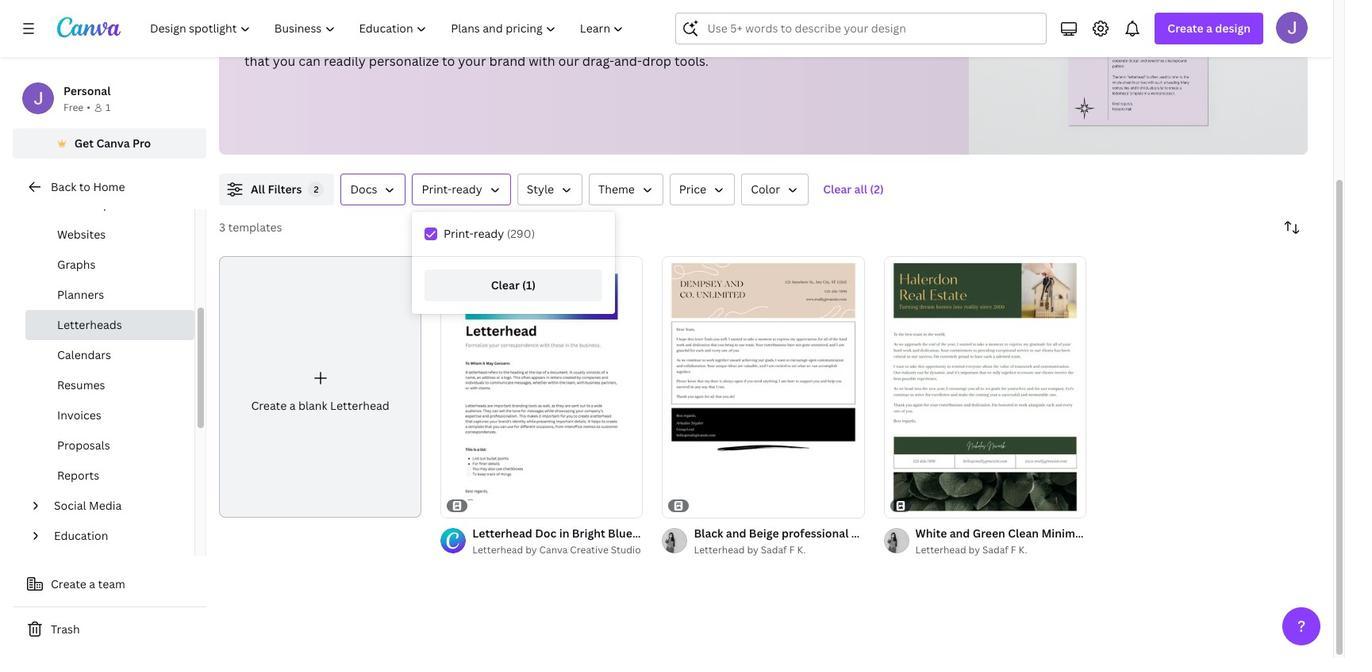 Task type: locate. For each thing, give the bounding box(es) containing it.
0 vertical spatial your
[[275, 32, 303, 49]]

canva left pro
[[96, 136, 130, 151]]

and-
[[614, 52, 642, 70]]

1 vertical spatial canva
[[539, 544, 568, 557]]

2 by from the left
[[747, 544, 759, 557]]

1 vertical spatial create
[[251, 399, 287, 414]]

canva inside button
[[96, 136, 130, 151]]

create for create a design
[[1168, 21, 1204, 36]]

1 horizontal spatial f
[[1011, 544, 1017, 557]]

2 vertical spatial create
[[51, 577, 86, 592]]

print- inside button
[[422, 182, 452, 197]]

1 sadaf from the left
[[761, 544, 787, 557]]

1
[[105, 101, 111, 114]]

0 horizontal spatial letterhead by sadaf f k. link
[[694, 543, 865, 559]]

back to home link
[[13, 171, 206, 203]]

create left design
[[1168, 21, 1204, 36]]

(1)
[[522, 278, 536, 293]]

0 horizontal spatial letterhead by sadaf f k.
[[694, 544, 806, 557]]

0 horizontal spatial sadaf
[[761, 544, 787, 557]]

2
[[314, 183, 319, 195]]

ready left (290)
[[474, 226, 504, 241]]

with
[[476, 32, 502, 49], [529, 52, 555, 70]]

1 horizontal spatial letterhead by sadaf f k.
[[916, 544, 1028, 557]]

2 letterhead by sadaf f k. link from the left
[[916, 543, 1087, 559]]

a left blank
[[290, 399, 296, 414]]

that
[[244, 52, 270, 70]]

f
[[790, 544, 795, 557], [1011, 544, 1017, 557]]

letterhead templates image
[[970, 0, 1308, 155], [1069, 0, 1209, 126]]

clear left (1)
[[491, 278, 520, 293]]

design
[[1216, 21, 1251, 36]]

free
[[556, 32, 580, 49]]

1 vertical spatial clear
[[491, 278, 520, 293]]

0 vertical spatial clear
[[823, 182, 852, 197]]

3
[[219, 220, 226, 235]]

0 horizontal spatial create
[[51, 577, 86, 592]]

letterhead
[[330, 399, 390, 414], [472, 544, 523, 557], [694, 544, 745, 557], [916, 544, 967, 557]]

a inside take your letters to a whole new level with canva's free letterhead templates that you can readily personalize to your brand with our drag-and-drop tools.
[[365, 32, 372, 49]]

2 sadaf from the left
[[983, 544, 1009, 557]]

1 horizontal spatial k.
[[1019, 544, 1028, 557]]

white and green clean minimalist real estate company letterhead doc image
[[884, 256, 1087, 519]]

to down level
[[442, 52, 455, 70]]

1 by from the left
[[526, 544, 537, 557]]

0 vertical spatial templates
[[651, 32, 712, 49]]

ready
[[452, 182, 482, 197], [474, 226, 504, 241]]

1 vertical spatial ready
[[474, 226, 504, 241]]

2 horizontal spatial by
[[969, 544, 980, 557]]

0 horizontal spatial canva
[[96, 136, 130, 151]]

social
[[54, 499, 86, 514]]

a inside button
[[89, 577, 95, 592]]

1 horizontal spatial by
[[747, 544, 759, 557]]

clear
[[823, 182, 852, 197], [491, 278, 520, 293]]

free
[[64, 101, 84, 114]]

create inside create a team button
[[51, 577, 86, 592]]

tools.
[[675, 52, 709, 70]]

0 vertical spatial canva
[[96, 136, 130, 151]]

free •
[[64, 101, 90, 114]]

by for "letterhead doc in bright blue bright purple classic professional style" "image"
[[526, 544, 537, 557]]

a for blank
[[290, 399, 296, 414]]

drop
[[642, 52, 672, 70]]

a
[[1207, 21, 1213, 36], [365, 32, 372, 49], [290, 399, 296, 414], [89, 577, 95, 592]]

print- for print-ready
[[422, 182, 452, 197]]

0 vertical spatial create
[[1168, 21, 1204, 36]]

create inside create a design dropdown button
[[1168, 21, 1204, 36]]

1 horizontal spatial sadaf
[[983, 544, 1009, 557]]

2 horizontal spatial create
[[1168, 21, 1204, 36]]

education link
[[48, 522, 185, 552]]

0 vertical spatial print-
[[422, 182, 452, 197]]

(290)
[[507, 226, 535, 241]]

clear all (2)
[[823, 182, 884, 197]]

can
[[299, 52, 321, 70]]

0 horizontal spatial k.
[[797, 544, 806, 557]]

sadaf for the white and green clean minimalist real estate company letterhead doc image
[[983, 544, 1009, 557]]

trash
[[51, 622, 80, 637]]

your down level
[[458, 52, 486, 70]]

sadaf for black and beige professional minimalist business letterhead doc image
[[761, 544, 787, 557]]

print-
[[422, 182, 452, 197], [444, 226, 474, 241]]

price
[[679, 182, 707, 197]]

clear all (2) button
[[815, 174, 892, 206]]

create
[[1168, 21, 1204, 36], [251, 399, 287, 414], [51, 577, 86, 592]]

1 horizontal spatial with
[[529, 52, 555, 70]]

1 vertical spatial templates
[[228, 220, 282, 235]]

color button
[[742, 174, 809, 206]]

create for create a blank letterhead
[[251, 399, 287, 414]]

to up the readily
[[349, 32, 362, 49]]

1 horizontal spatial to
[[349, 32, 362, 49]]

1 horizontal spatial templates
[[651, 32, 712, 49]]

personalize
[[369, 52, 439, 70]]

1 letterhead by sadaf f k. link from the left
[[694, 543, 865, 559]]

clear left all
[[823, 182, 852, 197]]

1 horizontal spatial your
[[458, 52, 486, 70]]

resumes link
[[25, 371, 194, 401]]

invoices
[[57, 408, 101, 423]]

canva
[[96, 136, 130, 151], [539, 544, 568, 557]]

mind maps
[[57, 197, 116, 212]]

0 horizontal spatial your
[[275, 32, 303, 49]]

templates right the 3
[[228, 220, 282, 235]]

2 filter options selected element
[[308, 182, 324, 198]]

proposals link
[[25, 431, 194, 461]]

create left blank
[[251, 399, 287, 414]]

2 vertical spatial to
[[79, 179, 90, 194]]

2 horizontal spatial to
[[442, 52, 455, 70]]

ready up print-ready (290)
[[452, 182, 482, 197]]

0 horizontal spatial clear
[[491, 278, 520, 293]]

reports
[[57, 468, 99, 483]]

1 letterhead by sadaf f k. from the left
[[694, 544, 806, 557]]

0 horizontal spatial f
[[790, 544, 795, 557]]

by
[[526, 544, 537, 557], [747, 544, 759, 557], [969, 544, 980, 557]]

print- right docs button
[[422, 182, 452, 197]]

mind maps link
[[25, 190, 194, 220]]

2 k. from the left
[[1019, 544, 1028, 557]]

you
[[273, 52, 296, 70]]

social media link
[[48, 491, 185, 522]]

0 horizontal spatial to
[[79, 179, 90, 194]]

letterhead by sadaf f k.
[[694, 544, 806, 557], [916, 544, 1028, 557]]

None search field
[[676, 13, 1047, 44]]

1 vertical spatial your
[[458, 52, 486, 70]]

personal
[[64, 83, 111, 98]]

get canva pro button
[[13, 129, 206, 159]]

print-ready
[[422, 182, 482, 197]]

a inside dropdown button
[[1207, 21, 1213, 36]]

canva left creative
[[539, 544, 568, 557]]

jacob simon image
[[1276, 12, 1308, 44]]

1 horizontal spatial canva
[[539, 544, 568, 557]]

create a blank letterhead element
[[219, 256, 422, 519]]

(2)
[[870, 182, 884, 197]]

print- down print-ready button
[[444, 226, 474, 241]]

print-ready (290)
[[444, 226, 535, 241]]

to up mind maps
[[79, 179, 90, 194]]

a left design
[[1207, 21, 1213, 36]]

create left "team"
[[51, 577, 86, 592]]

1 k. from the left
[[797, 544, 806, 557]]

ready for print-ready
[[452, 182, 482, 197]]

clear for clear all (2)
[[823, 182, 852, 197]]

1 f from the left
[[790, 544, 795, 557]]

letterheads
[[57, 318, 122, 333]]

2 f from the left
[[1011, 544, 1017, 557]]

0 vertical spatial ready
[[452, 182, 482, 197]]

with up brand
[[476, 32, 502, 49]]

print- for print-ready (290)
[[444, 226, 474, 241]]

create inside create a blank letterhead element
[[251, 399, 287, 414]]

0 horizontal spatial by
[[526, 544, 537, 557]]

1 vertical spatial print-
[[444, 226, 474, 241]]

get
[[74, 136, 94, 151]]

2 letterhead by sadaf f k. from the left
[[916, 544, 1028, 557]]

sadaf
[[761, 544, 787, 557], [983, 544, 1009, 557]]

1 horizontal spatial create
[[251, 399, 287, 414]]

with down canva's
[[529, 52, 555, 70]]

1 vertical spatial to
[[442, 52, 455, 70]]

1 horizontal spatial clear
[[823, 182, 852, 197]]

templates up tools.
[[651, 32, 712, 49]]

k. for letterhead by sadaf f k. link corresponding to the white and green clean minimalist real estate company letterhead doc image
[[1019, 544, 1028, 557]]

ready inside button
[[452, 182, 482, 197]]

create a team
[[51, 577, 125, 592]]

to
[[349, 32, 362, 49], [442, 52, 455, 70], [79, 179, 90, 194]]

0 vertical spatial with
[[476, 32, 502, 49]]

filters
[[268, 182, 302, 197]]

•
[[87, 101, 90, 114]]

canva's
[[505, 32, 553, 49]]

create a team button
[[13, 569, 206, 601]]

your up the you
[[275, 32, 303, 49]]

k.
[[797, 544, 806, 557], [1019, 544, 1028, 557]]

a for design
[[1207, 21, 1213, 36]]

docs
[[350, 182, 377, 197]]

take your letters to a whole new level with canva's free letterhead templates that you can readily personalize to your brand with our drag-and-drop tools.
[[244, 32, 712, 70]]

brand
[[489, 52, 526, 70]]

3 by from the left
[[969, 544, 980, 557]]

a left "team"
[[89, 577, 95, 592]]

a left 'whole'
[[365, 32, 372, 49]]

1 horizontal spatial letterhead by sadaf f k. link
[[916, 543, 1087, 559]]



Task type: vqa. For each thing, say whether or not it's contained in the screenshot.
and to the right
no



Task type: describe. For each thing, give the bounding box(es) containing it.
get canva pro
[[74, 136, 151, 151]]

take
[[244, 32, 272, 49]]

f for the white and green clean minimalist real estate company letterhead doc image
[[1011, 544, 1017, 557]]

3 templates
[[219, 220, 282, 235]]

style button
[[517, 174, 583, 206]]

letterhead by sadaf f k. link for the white and green clean minimalist real estate company letterhead doc image
[[916, 543, 1087, 559]]

letterhead by canva creative studio
[[472, 544, 641, 557]]

black and beige professional minimalist business letterhead doc image
[[662, 256, 865, 519]]

Search search field
[[708, 13, 1037, 44]]

0 horizontal spatial templates
[[228, 220, 282, 235]]

graphs link
[[25, 250, 194, 280]]

mind
[[57, 197, 84, 212]]

2 letterhead templates image from the left
[[1069, 0, 1209, 126]]

k. for letterhead by sadaf f k. link associated with black and beige professional minimalist business letterhead doc image
[[797, 544, 806, 557]]

letterhead for black and beige professional minimalist business letterhead doc image
[[694, 544, 745, 557]]

price button
[[670, 174, 735, 206]]

color
[[751, 182, 780, 197]]

create for create a team
[[51, 577, 86, 592]]

letterhead by canva creative studio link
[[472, 543, 643, 559]]

drag-
[[582, 52, 614, 70]]

social media
[[54, 499, 122, 514]]

all
[[855, 182, 868, 197]]

create a blank letterhead link
[[219, 256, 422, 519]]

Sort by button
[[1276, 212, 1308, 244]]

create a blank letterhead
[[251, 399, 390, 414]]

back
[[51, 179, 76, 194]]

0 vertical spatial to
[[349, 32, 362, 49]]

letterhead
[[583, 32, 648, 49]]

f for black and beige professional minimalist business letterhead doc image
[[790, 544, 795, 557]]

home
[[93, 179, 125, 194]]

media
[[89, 499, 122, 514]]

invoices link
[[25, 401, 194, 431]]

theme button
[[589, 174, 663, 206]]

proposals
[[57, 438, 110, 453]]

blank
[[298, 399, 328, 414]]

readily
[[324, 52, 366, 70]]

0 horizontal spatial with
[[476, 32, 502, 49]]

all
[[251, 182, 265, 197]]

1 vertical spatial with
[[529, 52, 555, 70]]

calendars link
[[25, 341, 194, 371]]

style
[[527, 182, 554, 197]]

maps
[[87, 197, 116, 212]]

ready for print-ready (290)
[[474, 226, 504, 241]]

clear (1) button
[[425, 270, 602, 302]]

clear (1)
[[491, 278, 536, 293]]

theme
[[599, 182, 635, 197]]

letterhead by sadaf f k. for letterhead by sadaf f k. link associated with black and beige professional minimalist business letterhead doc image
[[694, 544, 806, 557]]

print-ready button
[[412, 174, 511, 206]]

whole
[[376, 32, 412, 49]]

planners
[[57, 287, 104, 302]]

letterhead doc in bright blue bright purple classic professional style image
[[441, 256, 643, 519]]

top level navigation element
[[140, 13, 638, 44]]

calendars
[[57, 348, 111, 363]]

pro
[[133, 136, 151, 151]]

websites
[[57, 227, 106, 242]]

clear for clear (1)
[[491, 278, 520, 293]]

planners link
[[25, 280, 194, 310]]

letterhead for the white and green clean minimalist real estate company letterhead doc image
[[916, 544, 967, 557]]

new
[[415, 32, 440, 49]]

websites link
[[25, 220, 194, 250]]

level
[[444, 32, 473, 49]]

creative
[[570, 544, 609, 557]]

education
[[54, 529, 108, 544]]

a for team
[[89, 577, 95, 592]]

graphs
[[57, 257, 96, 272]]

create a design button
[[1155, 13, 1264, 44]]

letterhead by sadaf f k. for letterhead by sadaf f k. link corresponding to the white and green clean minimalist real estate company letterhead doc image
[[916, 544, 1028, 557]]

1 letterhead templates image from the left
[[970, 0, 1308, 155]]

resumes
[[57, 378, 105, 393]]

trash link
[[13, 614, 206, 646]]

letters
[[306, 32, 346, 49]]

create a design
[[1168, 21, 1251, 36]]

team
[[98, 577, 125, 592]]

templates inside take your letters to a whole new level with canva's free letterhead templates that you can readily personalize to your brand with our drag-and-drop tools.
[[651, 32, 712, 49]]

studio
[[611, 544, 641, 557]]

back to home
[[51, 179, 125, 194]]

by for the white and green clean minimalist real estate company letterhead doc image
[[969, 544, 980, 557]]

by for black and beige professional minimalist business letterhead doc image
[[747, 544, 759, 557]]

reports link
[[25, 461, 194, 491]]

letterhead by sadaf f k. link for black and beige professional minimalist business letterhead doc image
[[694, 543, 865, 559]]

docs button
[[341, 174, 406, 206]]

letterhead for "letterhead doc in bright blue bright purple classic professional style" "image"
[[472, 544, 523, 557]]

all filters
[[251, 182, 302, 197]]

our
[[558, 52, 579, 70]]



